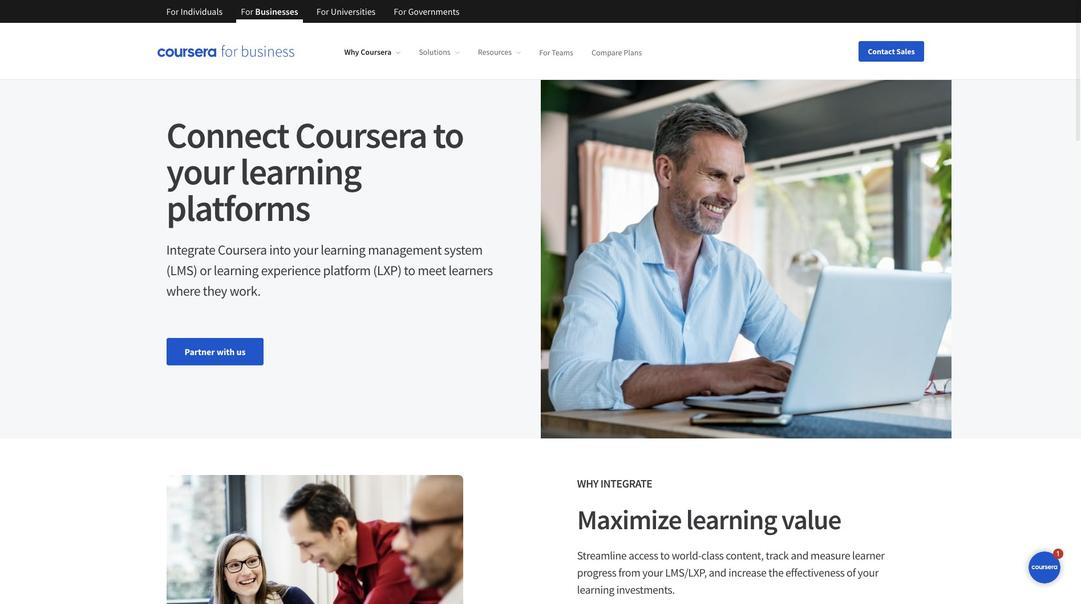 Task type: locate. For each thing, give the bounding box(es) containing it.
to for streamline access to world-class content, track and measure learner progress from your lms/lxp, and increase the effectiveness of your learning investments.
[[661, 548, 670, 562]]

learning inside 'streamline access to world-class content, track and measure learner progress from your lms/lxp, and increase the effectiveness of your learning investments.'
[[578, 582, 615, 597]]

investments.
[[617, 582, 675, 597]]

resources
[[478, 47, 512, 57]]

for left governments
[[394, 6, 407, 17]]

class
[[702, 548, 724, 562]]

compare
[[592, 47, 623, 57]]

integrate
[[166, 241, 215, 259]]

businesses
[[255, 6, 298, 17]]

2 vertical spatial coursera
[[218, 241, 267, 259]]

why integrate
[[578, 476, 653, 490]]

for left businesses
[[241, 6, 254, 17]]

1 vertical spatial coursera
[[295, 112, 427, 158]]

us
[[237, 346, 246, 357]]

1 horizontal spatial and
[[791, 548, 809, 562]]

effectiveness
[[786, 565, 845, 580]]

contact sales button
[[859, 41, 925, 61]]

for left teams
[[540, 47, 551, 57]]

sales
[[897, 46, 916, 56]]

0 vertical spatial coursera
[[361, 47, 392, 57]]

work.
[[230, 282, 261, 300]]

1 horizontal spatial why
[[578, 476, 599, 490]]

why for why coursera
[[345, 47, 359, 57]]

2 vertical spatial to
[[661, 548, 670, 562]]

and
[[791, 548, 809, 562], [709, 565, 727, 580]]

to inside 'streamline access to world-class content, track and measure learner progress from your lms/lxp, and increase the effectiveness of your learning investments.'
[[661, 548, 670, 562]]

maximize
[[578, 502, 682, 537]]

coursera for why
[[361, 47, 392, 57]]

learner
[[853, 548, 885, 562]]

for left individuals
[[166, 6, 179, 17]]

why for why integrate
[[578, 476, 599, 490]]

1 vertical spatial and
[[709, 565, 727, 580]]

meet
[[418, 261, 446, 279]]

or
[[200, 261, 211, 279]]

resources link
[[478, 47, 521, 57]]

of
[[847, 565, 856, 580]]

learners
[[449, 261, 493, 279]]

partner with us link
[[166, 338, 264, 365]]

your
[[166, 148, 234, 194], [294, 241, 318, 259], [643, 565, 664, 580], [858, 565, 879, 580]]

world-
[[672, 548, 702, 562]]

why coursera
[[345, 47, 392, 57]]

0 horizontal spatial to
[[404, 261, 416, 279]]

for businesses
[[241, 6, 298, 17]]

banner navigation
[[157, 0, 469, 23]]

0 horizontal spatial why
[[345, 47, 359, 57]]

why left integrate
[[578, 476, 599, 490]]

and down the class
[[709, 565, 727, 580]]

for for businesses
[[241, 6, 254, 17]]

experience
[[261, 261, 321, 279]]

the
[[769, 565, 784, 580]]

connect coursera to your learning platforms
[[166, 112, 464, 231]]

track
[[766, 548, 789, 562]]

1 vertical spatial to
[[404, 261, 416, 279]]

0 vertical spatial to
[[433, 112, 464, 158]]

(lms)
[[166, 261, 197, 279]]

maximize learning value
[[578, 502, 842, 537]]

1 vertical spatial why
[[578, 476, 599, 490]]

and right track
[[791, 548, 809, 562]]

why down the universities
[[345, 47, 359, 57]]

0 vertical spatial and
[[791, 548, 809, 562]]

integrate
[[601, 476, 653, 490]]

where
[[166, 282, 201, 300]]

coursera inside connect coursera to your learning platforms
[[295, 112, 427, 158]]

coursera inside integrate coursera into your learning management system (lms) or learning experience platform (lxp) to meet learners where they work.
[[218, 241, 267, 259]]

solutions
[[419, 47, 451, 57]]

for governments
[[394, 6, 460, 17]]

to
[[433, 112, 464, 158], [404, 261, 416, 279], [661, 548, 670, 562]]

compare plans
[[592, 47, 643, 57]]

value
[[782, 502, 842, 537]]

coursera for business image
[[157, 45, 294, 57]]

your inside integrate coursera into your learning management system (lms) or learning experience platform (lxp) to meet learners where they work.
[[294, 241, 318, 259]]

to inside integrate coursera into your learning management system (lms) or learning experience platform (lxp) to meet learners where they work.
[[404, 261, 416, 279]]

0 vertical spatial why
[[345, 47, 359, 57]]

why
[[345, 47, 359, 57], [578, 476, 599, 490]]

for left the universities
[[317, 6, 329, 17]]

teams
[[552, 47, 574, 57]]

for
[[166, 6, 179, 17], [241, 6, 254, 17], [317, 6, 329, 17], [394, 6, 407, 17], [540, 47, 551, 57]]

learning
[[240, 148, 361, 194], [321, 241, 366, 259], [214, 261, 259, 279], [687, 502, 777, 537], [578, 582, 615, 597]]

to inside connect coursera to your learning platforms
[[433, 112, 464, 158]]

(lxp)
[[373, 261, 402, 279]]

coursera for connect
[[295, 112, 427, 158]]

connect
[[166, 112, 289, 158]]

for for individuals
[[166, 6, 179, 17]]

coursera
[[361, 47, 392, 57], [295, 112, 427, 158], [218, 241, 267, 259]]

2 horizontal spatial to
[[661, 548, 670, 562]]

your inside connect coursera to your learning platforms
[[166, 148, 234, 194]]

1 horizontal spatial to
[[433, 112, 464, 158]]

partner with us
[[185, 346, 246, 357]]

platforms
[[166, 185, 310, 231]]

increase
[[729, 565, 767, 580]]



Task type: vqa. For each thing, say whether or not it's contained in the screenshot.
Why Coursera
yes



Task type: describe. For each thing, give the bounding box(es) containing it.
with
[[217, 346, 235, 357]]

why integrations image
[[166, 475, 463, 604]]

compare plans link
[[592, 47, 643, 57]]

for for governments
[[394, 6, 407, 17]]

content,
[[726, 548, 764, 562]]

contact sales
[[869, 46, 916, 56]]

governments
[[408, 6, 460, 17]]

0 horizontal spatial and
[[709, 565, 727, 580]]

for for universities
[[317, 6, 329, 17]]

progress
[[578, 565, 617, 580]]

to for connect coursera to your learning platforms
[[433, 112, 464, 158]]

access
[[629, 548, 659, 562]]

lms/lxp,
[[666, 565, 707, 580]]

for teams
[[540, 47, 574, 57]]

for universities
[[317, 6, 376, 17]]

from
[[619, 565, 641, 580]]

individuals
[[181, 6, 223, 17]]

integrate coursera into your learning management system (lms) or learning experience platform (lxp) to meet learners where they work.
[[166, 241, 493, 300]]

management
[[368, 241, 442, 259]]

streamline
[[578, 548, 627, 562]]

learning inside connect coursera to your learning platforms
[[240, 148, 361, 194]]

measure
[[811, 548, 851, 562]]

solutions link
[[419, 47, 460, 57]]

universities
[[331, 6, 376, 17]]

why coursera link
[[345, 47, 401, 57]]

contact
[[869, 46, 896, 56]]

for individuals
[[166, 6, 223, 17]]

they
[[203, 282, 227, 300]]

plans
[[624, 47, 643, 57]]

platform
[[323, 261, 371, 279]]

into
[[269, 241, 291, 259]]

for teams link
[[540, 47, 574, 57]]

streamline access to world-class content, track and measure learner progress from your lms/lxp, and increase the effectiveness of your learning investments.
[[578, 548, 885, 597]]

partner
[[185, 346, 215, 357]]

coursera for integrate
[[218, 241, 267, 259]]

system
[[444, 241, 483, 259]]



